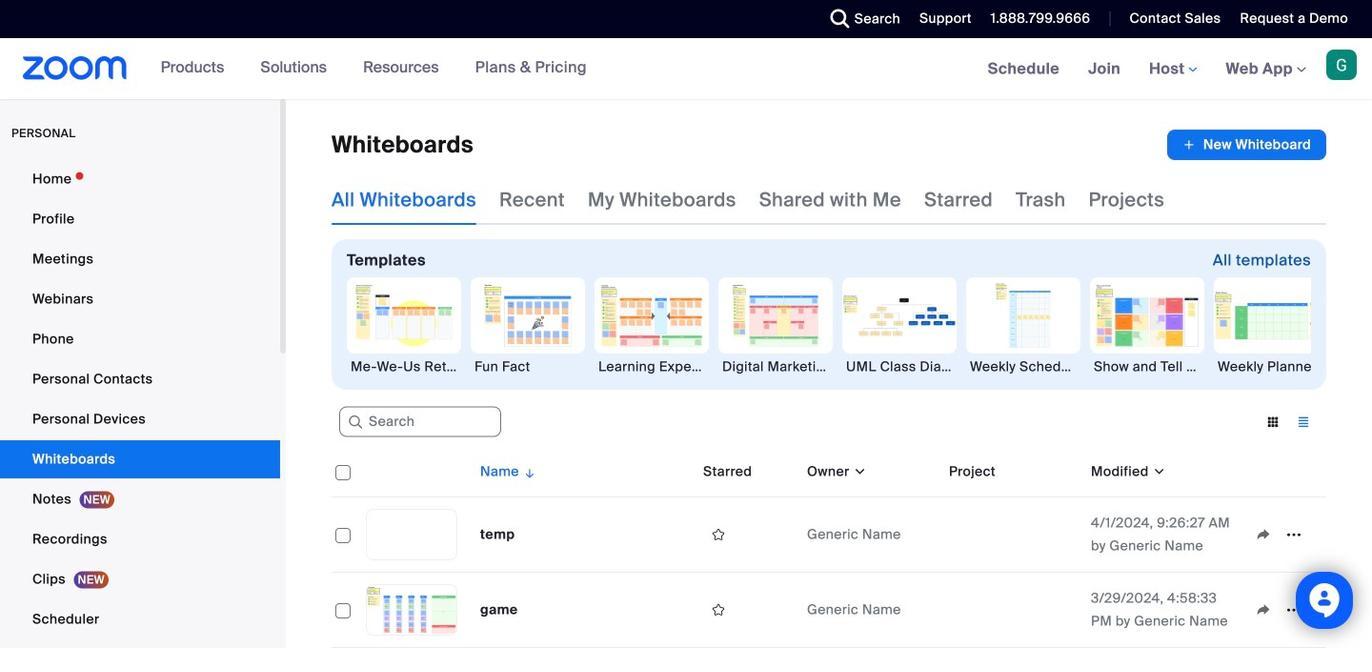 Task type: vqa. For each thing, say whether or not it's contained in the screenshot.
Search Contacts Input Text Box
no



Task type: describe. For each thing, give the bounding box(es) containing it.
Search text field
[[339, 407, 501, 437]]

digital marketing canvas element
[[719, 357, 833, 376]]

add image
[[1183, 135, 1196, 154]]

list mode, selected image
[[1289, 414, 1319, 431]]

meetings navigation
[[974, 38, 1372, 101]]

thumbnail of game image
[[367, 585, 457, 635]]

tabs of all whiteboard page tab list
[[332, 175, 1165, 225]]

uml class diagram element
[[842, 357, 957, 376]]

profile picture image
[[1327, 50, 1357, 80]]

temp element
[[480, 526, 515, 543]]

game element
[[480, 601, 518, 619]]

product information navigation
[[146, 38, 601, 99]]

arrow down image
[[519, 460, 537, 483]]

learning experience canvas element
[[595, 357, 709, 376]]



Task type: locate. For each thing, give the bounding box(es) containing it.
application
[[1167, 130, 1327, 160], [332, 447, 1327, 648], [1248, 520, 1319, 549], [1248, 596, 1319, 624]]

cell for more options for temp icon
[[942, 531, 1084, 538]]

more options for game image
[[1279, 601, 1309, 619]]

click to star the whiteboard temp image
[[703, 526, 734, 543]]

share image for more options for game image
[[1248, 601, 1279, 619]]

weekly planner element
[[1214, 357, 1329, 376]]

share image up more options for game image
[[1248, 526, 1279, 543]]

me-we-us retrospective element
[[347, 357, 461, 376]]

weekly schedule element
[[966, 357, 1081, 376]]

1 cell from the top
[[942, 531, 1084, 538]]

1 vertical spatial share image
[[1248, 601, 1279, 619]]

cell
[[942, 531, 1084, 538], [942, 606, 1084, 614]]

show and tell with a twist element
[[1090, 357, 1205, 376]]

fun fact element
[[471, 357, 585, 376]]

thumbnail of temp image
[[367, 510, 457, 559]]

grid mode, not selected image
[[1258, 414, 1289, 431]]

share image for more options for temp icon
[[1248, 526, 1279, 543]]

1 share image from the top
[[1248, 526, 1279, 543]]

personal menu menu
[[0, 160, 280, 648]]

cell for more options for game image
[[942, 606, 1084, 614]]

share image
[[1248, 526, 1279, 543], [1248, 601, 1279, 619]]

2 cell from the top
[[942, 606, 1084, 614]]

zoom logo image
[[23, 56, 127, 80]]

2 share image from the top
[[1248, 601, 1279, 619]]

0 vertical spatial cell
[[942, 531, 1084, 538]]

1 vertical spatial cell
[[942, 606, 1084, 614]]

share image down more options for temp icon
[[1248, 601, 1279, 619]]

banner
[[0, 38, 1372, 101]]

more options for temp image
[[1279, 526, 1309, 543]]

click to star the whiteboard game image
[[703, 601, 734, 619]]

0 vertical spatial share image
[[1248, 526, 1279, 543]]



